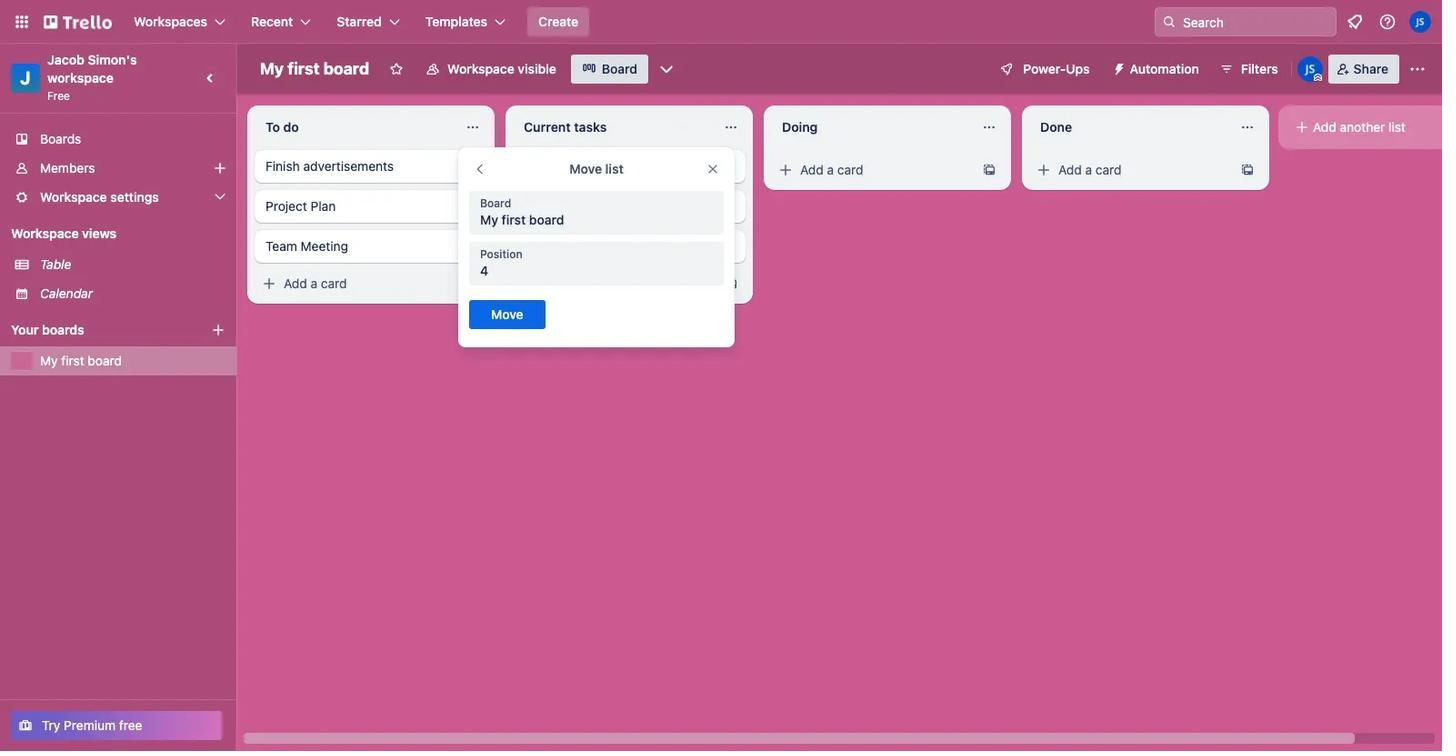 Task type: locate. For each thing, give the bounding box(es) containing it.
create from template… image for done text field
[[1241, 163, 1255, 177]]

my first board
[[260, 59, 369, 78], [40, 353, 122, 368]]

finish advertisements down to do text field
[[266, 158, 394, 174]]

jacob simon (jacobsimon16) image right filters
[[1298, 56, 1323, 82]]

0 vertical spatial list
[[1389, 119, 1406, 135]]

plan
[[311, 198, 336, 214], [569, 198, 594, 214]]

1 project plan link from the left
[[255, 190, 488, 223]]

1 horizontal spatial board
[[602, 61, 638, 76]]

plan down 'move'
[[569, 198, 594, 214]]

settings
[[110, 189, 159, 205]]

finish advertisements link down to do text field
[[255, 150, 488, 183]]

board inside "link"
[[602, 61, 638, 76]]

2 team from the left
[[524, 238, 556, 254]]

0 vertical spatial first
[[288, 59, 320, 78]]

2 plan from the left
[[569, 198, 594, 214]]

sm image
[[1105, 55, 1130, 80], [1293, 118, 1312, 136], [777, 161, 795, 179], [1035, 161, 1053, 179], [260, 275, 278, 293], [518, 275, 537, 293]]

workspace navigation collapse icon image
[[198, 65, 224, 91]]

1 horizontal spatial finish advertisements
[[524, 158, 652, 174]]

2 vertical spatial my
[[40, 353, 58, 368]]

my down recent
[[260, 59, 284, 78]]

create from template… image for the doing text box
[[982, 163, 997, 177]]

2 horizontal spatial first
[[502, 212, 526, 227]]

try premium free
[[42, 718, 142, 733]]

your boards with 1 items element
[[11, 319, 184, 341]]

add another list
[[1313, 119, 1406, 135]]

primary element
[[0, 0, 1443, 44]]

1 horizontal spatial board
[[324, 59, 369, 78]]

list right another
[[1389, 119, 1406, 135]]

try
[[42, 718, 60, 733]]

1 finish advertisements from the left
[[266, 158, 394, 174]]

2 finish from the left
[[524, 158, 558, 174]]

list
[[1389, 119, 1406, 135], [605, 161, 624, 176]]

add
[[1313, 119, 1337, 135], [800, 162, 824, 177], [1059, 162, 1082, 177], [284, 276, 307, 291], [542, 276, 566, 291]]

board
[[602, 61, 638, 76], [480, 196, 511, 210]]

finish advertisements link for to do text field
[[255, 150, 488, 183]]

j link
[[11, 64, 40, 93]]

1 horizontal spatial finish
[[524, 158, 558, 174]]

ups
[[1066, 61, 1090, 76]]

1 horizontal spatial advertisements
[[562, 158, 652, 174]]

team meeting
[[266, 238, 348, 254], [524, 238, 607, 254]]

project for the project plan link related to to do text field
[[266, 198, 307, 214]]

1 vertical spatial jacob simon (jacobsimon16) image
[[1298, 56, 1323, 82]]

finish for the project plan link related to to do text field
[[266, 158, 300, 174]]

1 plan from the left
[[311, 198, 336, 214]]

2 horizontal spatial board
[[529, 212, 564, 227]]

filters
[[1241, 61, 1279, 76]]

recent
[[251, 14, 293, 29]]

workspace visible
[[448, 61, 556, 76]]

power-ups button
[[987, 55, 1101, 84]]

0 horizontal spatial list
[[605, 161, 624, 176]]

project plan link
[[255, 190, 488, 223], [513, 190, 746, 223]]

board inside board my first board
[[480, 196, 511, 210]]

board for board
[[602, 61, 638, 76]]

0 vertical spatial workspace
[[448, 61, 515, 76]]

0 vertical spatial my
[[260, 59, 284, 78]]

0 vertical spatial board
[[602, 61, 638, 76]]

finish advertisements link
[[255, 150, 488, 183], [513, 150, 746, 183]]

jacob simon (jacobsimon16) image right open information menu icon
[[1410, 11, 1432, 33]]

0 horizontal spatial my
[[40, 353, 58, 368]]

first down boards
[[61, 353, 84, 368]]

search image
[[1162, 15, 1177, 29]]

create
[[538, 14, 579, 29]]

None submit
[[469, 300, 545, 329]]

board up the position
[[480, 196, 511, 210]]

2 team meeting from the left
[[524, 238, 607, 254]]

board link
[[571, 55, 648, 84]]

finish advertisements link down the current tasks text field
[[513, 150, 746, 183]]

0 horizontal spatial meeting
[[301, 238, 348, 254]]

0 horizontal spatial team meeting
[[266, 238, 348, 254]]

2 vertical spatial first
[[61, 353, 84, 368]]

1 vertical spatial my first board
[[40, 353, 122, 368]]

1 horizontal spatial team
[[524, 238, 556, 254]]

4
[[480, 263, 489, 278]]

my inside board name text field
[[260, 59, 284, 78]]

team meeting link for create from template… icon to the left
[[255, 230, 488, 263]]

1 team from the left
[[266, 238, 297, 254]]

To do text field
[[255, 113, 455, 142]]

workspace inside workspace visible button
[[448, 61, 515, 76]]

0 horizontal spatial finish advertisements link
[[255, 150, 488, 183]]

workspace down members
[[40, 189, 107, 205]]

first
[[288, 59, 320, 78], [502, 212, 526, 227], [61, 353, 84, 368]]

1 horizontal spatial finish advertisements link
[[513, 150, 746, 183]]

first inside board name text field
[[288, 59, 320, 78]]

jacob simon (jacobsimon16) image
[[1410, 11, 1432, 33], [1298, 56, 1323, 82]]

0 horizontal spatial board
[[480, 196, 511, 210]]

sm image inside automation button
[[1105, 55, 1130, 80]]

2 meeting from the left
[[559, 238, 607, 254]]

1 vertical spatial board
[[529, 212, 564, 227]]

0 horizontal spatial project plan
[[266, 198, 336, 214]]

1 team meeting link from the left
[[255, 230, 488, 263]]

1 horizontal spatial list
[[1389, 119, 1406, 135]]

free
[[47, 89, 70, 103]]

jacob
[[47, 52, 84, 67]]

2 team meeting link from the left
[[513, 230, 746, 263]]

Done text field
[[1030, 113, 1230, 142]]

advertisements
[[303, 158, 394, 174], [562, 158, 652, 174]]

first up the position
[[502, 212, 526, 227]]

0 vertical spatial my first board
[[260, 59, 369, 78]]

0 horizontal spatial team
[[266, 238, 297, 254]]

workspace inside 'workspace settings' popup button
[[40, 189, 107, 205]]

filters button
[[1214, 55, 1284, 84]]

position
[[480, 247, 523, 261]]

workspace for workspace visible
[[448, 61, 515, 76]]

finish down to do text field
[[266, 158, 300, 174]]

1 horizontal spatial my
[[260, 59, 284, 78]]

jacob simon's workspace link
[[47, 52, 140, 85]]

2 vertical spatial workspace
[[11, 226, 79, 241]]

workspace settings
[[40, 189, 159, 205]]

project
[[266, 198, 307, 214], [524, 198, 566, 214]]

2 horizontal spatial my
[[480, 212, 498, 227]]

finish advertisements down the current tasks text field
[[524, 158, 652, 174]]

add a card
[[800, 162, 864, 177], [1059, 162, 1122, 177], [284, 276, 347, 291], [542, 276, 605, 291]]

try premium free button
[[11, 711, 222, 740]]

workspace
[[448, 61, 515, 76], [40, 189, 107, 205], [11, 226, 79, 241]]

plan down to do text field
[[311, 198, 336, 214]]

workspaces button
[[123, 7, 237, 36]]

0 horizontal spatial project plan link
[[255, 190, 488, 223]]

team
[[266, 238, 297, 254], [524, 238, 556, 254]]

add board image
[[211, 323, 226, 337]]

0 horizontal spatial finish
[[266, 158, 300, 174]]

my first board down your boards with 1 items element
[[40, 353, 122, 368]]

recent button
[[240, 7, 322, 36]]

finish
[[266, 158, 300, 174], [524, 158, 558, 174]]

team meeting link
[[255, 230, 488, 263], [513, 230, 746, 263]]

1 team meeting from the left
[[266, 238, 348, 254]]

1 horizontal spatial project
[[524, 198, 566, 214]]

create from template… image
[[982, 163, 997, 177], [1241, 163, 1255, 177], [466, 276, 480, 291]]

finish left 'move'
[[524, 158, 558, 174]]

my
[[260, 59, 284, 78], [480, 212, 498, 227], [40, 353, 58, 368]]

2 project plan from the left
[[524, 198, 594, 214]]

1 horizontal spatial first
[[288, 59, 320, 78]]

my inside my first board link
[[40, 353, 58, 368]]

1 vertical spatial board
[[480, 196, 511, 210]]

2 finish advertisements from the left
[[524, 158, 652, 174]]

1 horizontal spatial team meeting
[[524, 238, 607, 254]]

my up the position
[[480, 212, 498, 227]]

1 horizontal spatial my first board
[[260, 59, 369, 78]]

first down recent popup button
[[288, 59, 320, 78]]

0 horizontal spatial advertisements
[[303, 158, 394, 174]]

1 advertisements from the left
[[303, 158, 394, 174]]

0 horizontal spatial create from template… image
[[466, 276, 480, 291]]

finish advertisements
[[266, 158, 394, 174], [524, 158, 652, 174]]

1 vertical spatial my
[[480, 212, 498, 227]]

0 horizontal spatial plan
[[311, 198, 336, 214]]

add a card link
[[771, 157, 975, 183], [1030, 157, 1233, 183], [255, 271, 458, 297], [513, 271, 717, 297]]

0 vertical spatial board
[[324, 59, 369, 78]]

power-
[[1024, 61, 1066, 76]]

workspace visible button
[[415, 55, 567, 84]]

templates
[[425, 14, 488, 29]]

members link
[[0, 154, 236, 183]]

team for the current tasks text field the project plan link
[[524, 238, 556, 254]]

1 horizontal spatial team meeting link
[[513, 230, 746, 263]]

my first board down recent popup button
[[260, 59, 369, 78]]

1 project from the left
[[266, 198, 307, 214]]

meeting for team meeting link related to create from template… icon to the left
[[301, 238, 348, 254]]

advertisements for the current tasks text field the project plan link
[[562, 158, 652, 174]]

1 horizontal spatial plan
[[569, 198, 594, 214]]

2 project plan link from the left
[[513, 190, 746, 223]]

2 finish advertisements link from the left
[[513, 150, 746, 183]]

1 horizontal spatial meeting
[[559, 238, 607, 254]]

0 horizontal spatial first
[[61, 353, 84, 368]]

my down your boards
[[40, 353, 58, 368]]

1 meeting from the left
[[301, 238, 348, 254]]

2 project from the left
[[524, 198, 566, 214]]

advertisements for the project plan link related to to do text field
[[303, 158, 394, 174]]

workspace down the templates dropdown button
[[448, 61, 515, 76]]

0 horizontal spatial project
[[266, 198, 307, 214]]

visible
[[518, 61, 556, 76]]

project plan link down move list
[[513, 190, 746, 223]]

2 vertical spatial board
[[88, 353, 122, 368]]

first inside board my first board
[[502, 212, 526, 227]]

board my first board
[[480, 196, 564, 227]]

1 finish from the left
[[266, 158, 300, 174]]

project plan
[[266, 198, 336, 214], [524, 198, 594, 214]]

2 advertisements from the left
[[562, 158, 652, 174]]

0 horizontal spatial team meeting link
[[255, 230, 488, 263]]

move list
[[570, 161, 624, 176]]

board left customize views image
[[602, 61, 638, 76]]

card
[[838, 162, 864, 177], [1096, 162, 1122, 177], [321, 276, 347, 291], [579, 276, 605, 291]]

1 vertical spatial workspace
[[40, 189, 107, 205]]

project plan link down to do text field
[[255, 190, 488, 223]]

show menu image
[[1409, 60, 1427, 78]]

simon's
[[88, 52, 137, 67]]

board inside board my first board
[[529, 212, 564, 227]]

boards
[[40, 131, 81, 146]]

project plan for the current tasks text field the project plan link
[[524, 198, 594, 214]]

1 project plan from the left
[[266, 198, 336, 214]]

advertisements down the current tasks text field
[[562, 158, 652, 174]]

team meeting for the project plan link related to to do text field
[[266, 238, 348, 254]]

meeting
[[301, 238, 348, 254], [559, 238, 607, 254]]

workspace up table
[[11, 226, 79, 241]]

table
[[40, 256, 71, 272]]

starred button
[[326, 7, 411, 36]]

2 horizontal spatial create from template… image
[[1241, 163, 1255, 177]]

a
[[827, 162, 834, 177], [1086, 162, 1092, 177], [311, 276, 318, 291], [569, 276, 576, 291]]

1 vertical spatial first
[[502, 212, 526, 227]]

0 horizontal spatial finish advertisements
[[266, 158, 394, 174]]

1 horizontal spatial project plan
[[524, 198, 594, 214]]

1 horizontal spatial create from template… image
[[982, 163, 997, 177]]

my inside board my first board
[[480, 212, 498, 227]]

1 horizontal spatial project plan link
[[513, 190, 746, 223]]

customize views image
[[658, 60, 676, 78]]

board
[[324, 59, 369, 78], [529, 212, 564, 227], [88, 353, 122, 368]]

advertisements down to do text field
[[303, 158, 394, 174]]

1 horizontal spatial jacob simon (jacobsimon16) image
[[1410, 11, 1432, 33]]

0 vertical spatial jacob simon (jacobsimon16) image
[[1410, 11, 1432, 33]]

1 finish advertisements link from the left
[[255, 150, 488, 183]]

list right 'move'
[[605, 161, 624, 176]]

create from template… image
[[724, 276, 739, 291]]



Task type: describe. For each thing, give the bounding box(es) containing it.
table link
[[40, 256, 226, 274]]

workspace
[[47, 70, 114, 85]]

calendar link
[[40, 285, 226, 303]]

team meeting link for create from template… image
[[513, 230, 746, 263]]

boards link
[[0, 125, 236, 154]]

jacob simon (jacobsimon16) image inside 'primary' element
[[1410, 11, 1432, 33]]

project plan for the project plan link related to to do text field
[[266, 198, 336, 214]]

workspace for workspace views
[[11, 226, 79, 241]]

workspaces
[[134, 14, 207, 29]]

share
[[1354, 61, 1389, 76]]

project for the current tasks text field the project plan link
[[524, 198, 566, 214]]

create button
[[528, 7, 590, 36]]

finish for the current tasks text field the project plan link
[[524, 158, 558, 174]]

0 horizontal spatial jacob simon (jacobsimon16) image
[[1298, 56, 1323, 82]]

workspace settings button
[[0, 183, 236, 212]]

share button
[[1329, 55, 1400, 84]]

automation button
[[1105, 55, 1210, 84]]

finish advertisements for finish advertisements link corresponding to to do text field
[[266, 158, 394, 174]]

jacob simon's workspace free
[[47, 52, 140, 103]]

my first board link
[[40, 352, 226, 370]]

free
[[119, 718, 142, 733]]

members
[[40, 160, 95, 176]]

automation
[[1130, 61, 1199, 76]]

team for the project plan link related to to do text field
[[266, 238, 297, 254]]

0 horizontal spatial board
[[88, 353, 122, 368]]

back to home image
[[44, 7, 112, 36]]

project plan link for to do text field
[[255, 190, 488, 223]]

workspace views
[[11, 226, 116, 241]]

1 vertical spatial list
[[605, 161, 624, 176]]

finish advertisements for finish advertisements link for the current tasks text field
[[524, 158, 652, 174]]

finish advertisements link for the current tasks text field
[[513, 150, 746, 183]]

boards
[[42, 322, 84, 337]]

project plan link for the current tasks text field
[[513, 190, 746, 223]]

your
[[11, 322, 39, 337]]

meeting for team meeting link associated with create from template… image
[[559, 238, 607, 254]]

team meeting for the current tasks text field the project plan link
[[524, 238, 607, 254]]

my first board inside board name text field
[[260, 59, 369, 78]]

add another list link
[[1286, 113, 1443, 142]]

your boards
[[11, 322, 84, 337]]

templates button
[[414, 7, 517, 36]]

0 notifications image
[[1344, 11, 1366, 33]]

this member is an admin of this board. image
[[1314, 74, 1322, 82]]

move
[[570, 161, 602, 176]]

plan for the project plan link related to to do text field
[[311, 198, 336, 214]]

0 horizontal spatial my first board
[[40, 353, 122, 368]]

board for board my first board
[[480, 196, 511, 210]]

open information menu image
[[1379, 13, 1397, 31]]

plan for the current tasks text field the project plan link
[[569, 198, 594, 214]]

Search field
[[1177, 8, 1336, 35]]

premium
[[64, 718, 116, 733]]

sm image inside add another list link
[[1293, 118, 1312, 136]]

Current tasks text field
[[513, 113, 713, 142]]

star or unstar board image
[[389, 62, 404, 76]]

Doing text field
[[771, 113, 971, 142]]

Board name text field
[[251, 55, 378, 84]]

starred
[[337, 14, 382, 29]]

another
[[1340, 119, 1386, 135]]

calendar
[[40, 286, 93, 301]]

workspace for workspace settings
[[40, 189, 107, 205]]

board inside text field
[[324, 59, 369, 78]]

power-ups
[[1024, 61, 1090, 76]]

j
[[20, 67, 31, 88]]

position 4
[[480, 247, 523, 278]]

views
[[82, 226, 116, 241]]



Task type: vqa. For each thing, say whether or not it's contained in the screenshot.
Monday,'s "sort"
no



